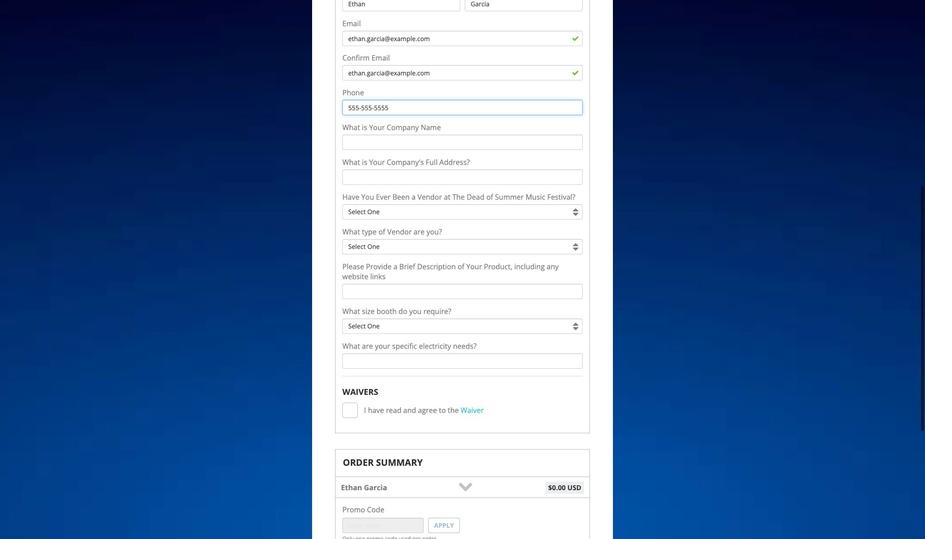 Task type: locate. For each thing, give the bounding box(es) containing it.
None text field
[[343, 135, 583, 150], [343, 354, 583, 369], [343, 135, 583, 150], [343, 354, 583, 369]]

None email field
[[343, 31, 583, 46], [343, 65, 583, 81], [343, 31, 583, 46], [343, 65, 583, 81]]

None text field
[[343, 0, 461, 12], [465, 0, 583, 12], [343, 100, 583, 116], [343, 170, 583, 185], [343, 284, 583, 300], [343, 0, 461, 12], [465, 0, 583, 12], [343, 100, 583, 116], [343, 170, 583, 185], [343, 284, 583, 300]]



Task type: vqa. For each thing, say whether or not it's contained in the screenshot.
files o Image
no



Task type: describe. For each thing, give the bounding box(es) containing it.
Enter code text field
[[343, 518, 424, 534]]

check image
[[572, 35, 580, 42]]

check image
[[572, 69, 580, 77]]



